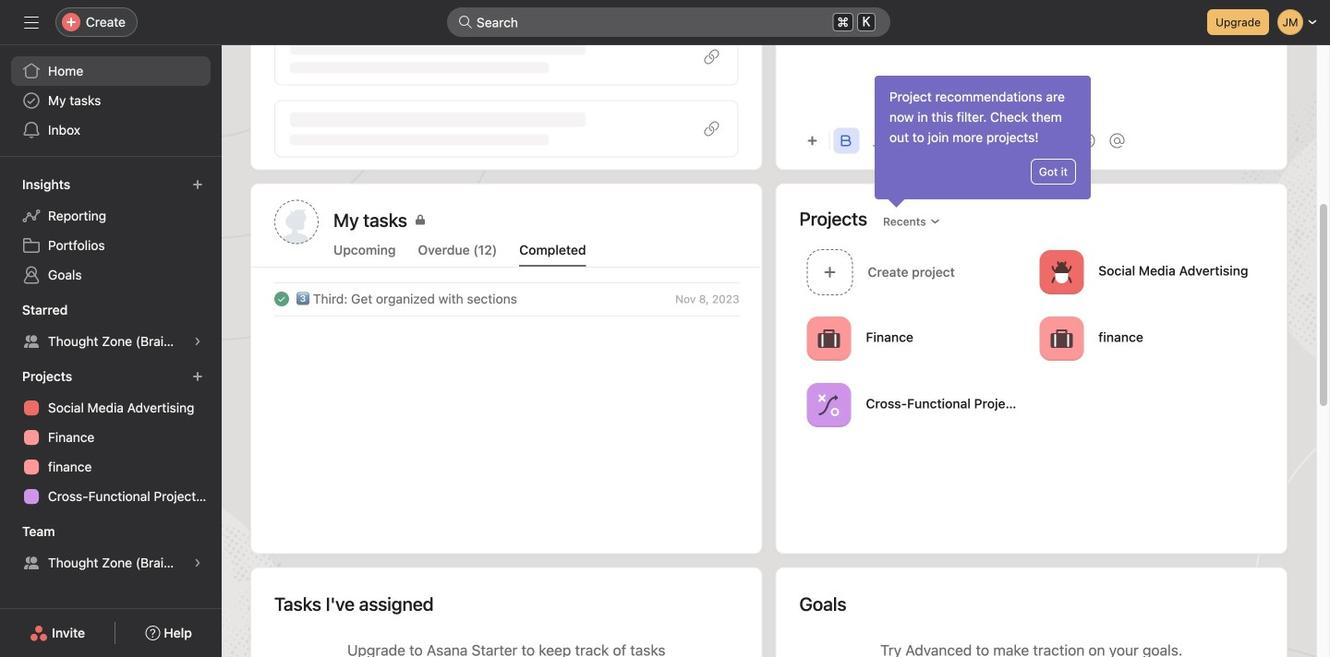Task type: describe. For each thing, give the bounding box(es) containing it.
add profile photo image
[[274, 200, 319, 244]]

Completed checkbox
[[271, 288, 293, 310]]

italics image
[[871, 135, 882, 146]]

underline image
[[900, 135, 911, 146]]

line_and_symbols image
[[818, 394, 840, 417]]

strikethrough image
[[930, 135, 941, 146]]

bold image
[[841, 135, 852, 146]]

new insights image
[[192, 179, 203, 190]]

see details, thought zone (brainstorm space) image for teams element
[[192, 558, 203, 569]]

code image
[[959, 135, 970, 146]]

teams element
[[0, 515, 222, 582]]

at mention image
[[1110, 133, 1125, 148]]

Search tasks, projects, and more text field
[[447, 7, 891, 37]]

2 briefcase image from the left
[[1051, 328, 1073, 350]]

link image
[[1048, 135, 1059, 146]]



Task type: locate. For each thing, give the bounding box(es) containing it.
see details, thought zone (brainstorm space) image for the starred element
[[192, 336, 203, 347]]

0 vertical spatial see details, thought zone (brainstorm space) image
[[192, 336, 203, 347]]

1 horizontal spatial briefcase image
[[1051, 328, 1073, 350]]

toolbar
[[800, 120, 1264, 161]]

see details, thought zone (brainstorm space) image
[[192, 336, 203, 347], [192, 558, 203, 569]]

list item
[[252, 283, 762, 316]]

see details, thought zone (brainstorm space) image inside the starred element
[[192, 336, 203, 347]]

1 see details, thought zone (brainstorm space) image from the top
[[192, 336, 203, 347]]

briefcase image
[[818, 328, 840, 350], [1051, 328, 1073, 350]]

1 briefcase image from the left
[[818, 328, 840, 350]]

projects element
[[0, 360, 222, 515]]

tooltip
[[875, 76, 1091, 205]]

bug image
[[1051, 261, 1073, 284]]

starred element
[[0, 294, 222, 360]]

completed image
[[271, 288, 293, 310]]

hide sidebar image
[[24, 15, 39, 30]]

new project or portfolio image
[[192, 371, 203, 382]]

0 horizontal spatial briefcase image
[[818, 328, 840, 350]]

None field
[[447, 7, 891, 37]]

briefcase image up 'line_and_symbols' image
[[818, 328, 840, 350]]

document
[[800, 0, 1264, 112]]

bulleted list image
[[989, 135, 1000, 146]]

briefcase image down bug icon
[[1051, 328, 1073, 350]]

1 vertical spatial see details, thought zone (brainstorm space) image
[[192, 558, 203, 569]]

global element
[[0, 45, 222, 156]]

prominent image
[[458, 15, 473, 30]]

insights element
[[0, 168, 222, 294]]

numbered list image
[[1019, 135, 1030, 146]]

2 see details, thought zone (brainstorm space) image from the top
[[192, 558, 203, 569]]

see details, thought zone (brainstorm space) image inside teams element
[[192, 558, 203, 569]]

insert an object image
[[807, 135, 818, 146]]



Task type: vqa. For each thing, say whether or not it's contained in the screenshot.
Bold image
yes



